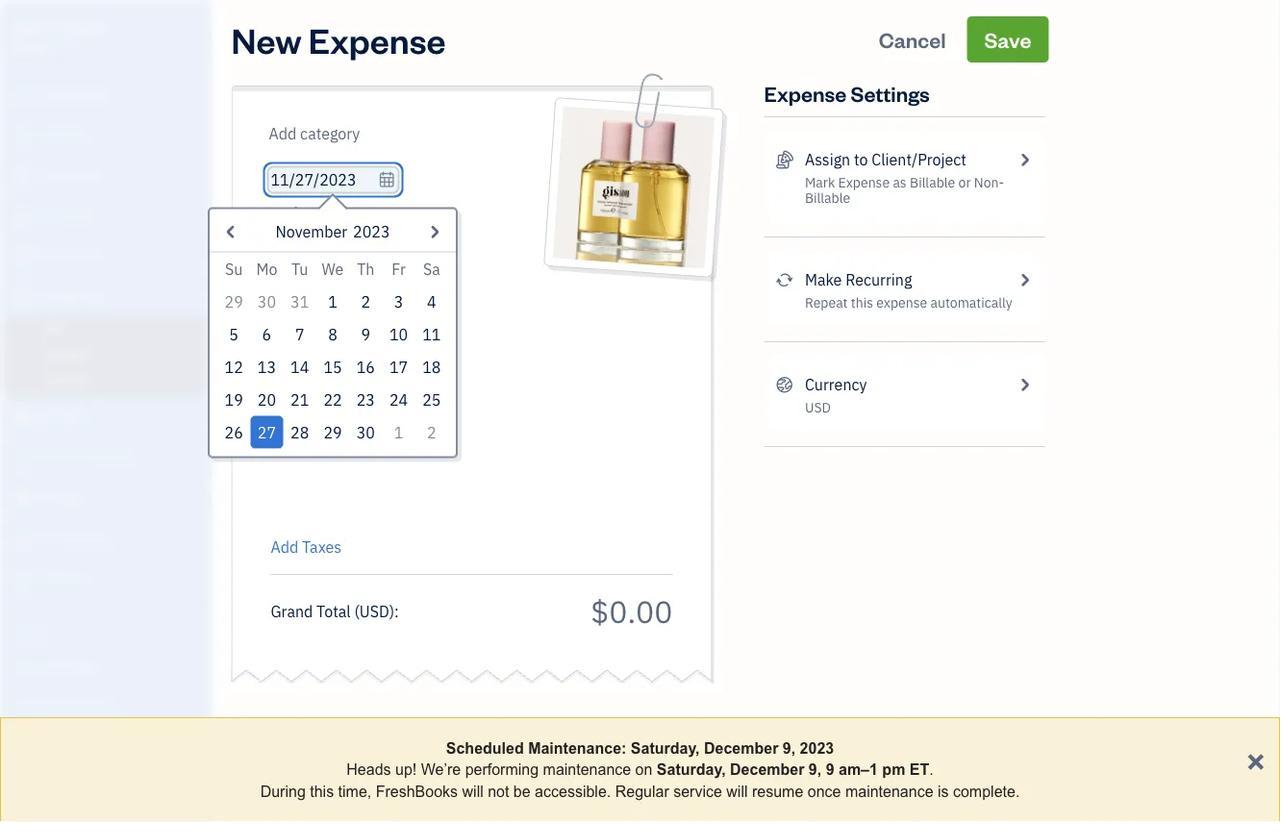 Task type: describe. For each thing, give the bounding box(es) containing it.
fr
[[392, 259, 406, 279]]

heads
[[347, 761, 391, 779]]

we
[[322, 259, 344, 279]]

sa
[[423, 259, 440, 279]]

1 horizontal spatial 9,
[[809, 761, 822, 779]]

delete image button
[[582, 237, 677, 267]]

(
[[354, 601, 360, 621]]

26
[[225, 422, 243, 442]]

team members
[[14, 657, 98, 673]]

4
[[427, 291, 436, 312]]

27 button
[[250, 416, 283, 449]]

items
[[14, 693, 44, 709]]

9 inside scheduled maintenance: saturday, december 9, 2023 heads up! we're performing maintenance on saturday, december 9, 9 am–1 pm et . during this time, freshbooks will not be accessible. regular service will resume once maintenance is complete.
[[826, 761, 835, 779]]

client image
[[13, 126, 36, 145]]

15 button
[[316, 351, 349, 383]]

0 horizontal spatial 29 button
[[217, 285, 250, 318]]

regular
[[615, 783, 669, 800]]

expense
[[877, 294, 928, 312]]

expense image
[[13, 288, 36, 307]]

repeat
[[805, 294, 848, 312]]

5
[[229, 324, 239, 344]]

owner
[[15, 38, 54, 54]]

1 horizontal spatial 2
[[427, 422, 436, 442]]

18
[[423, 357, 441, 377]]

scheduled
[[446, 740, 524, 757]]

chart image
[[13, 529, 36, 548]]

4 button
[[415, 285, 448, 318]]

add taxes
[[271, 537, 342, 557]]

oranges
[[51, 18, 105, 36]]

25
[[423, 390, 441, 410]]

resume
[[752, 783, 804, 800]]

we're
[[421, 761, 461, 779]]

add taxes button
[[271, 536, 342, 559]]

1 will from the left
[[462, 783, 484, 800]]

2023 inside scheduled maintenance: saturday, december 9, 2023 heads up! we're performing maintenance on saturday, december 9, 9 am–1 pm et . during this time, freshbooks will not be accessible. regular service will resume once maintenance is complete.
[[800, 740, 834, 757]]

11 button
[[415, 318, 448, 351]]

su
[[225, 259, 243, 279]]

1 vertical spatial expense
[[764, 79, 847, 107]]

report image
[[13, 569, 36, 589]]

0 vertical spatial 29
[[225, 291, 243, 312]]

apps
[[14, 622, 43, 638]]

make
[[805, 270, 842, 290]]

currencyandlanguage image
[[776, 373, 794, 396]]

grand
[[271, 601, 313, 621]]

once
[[808, 783, 841, 800]]

15
[[324, 357, 342, 377]]

automatically
[[931, 294, 1013, 312]]

2 will from the left
[[727, 783, 748, 800]]

22 button
[[316, 383, 349, 416]]

bank connections
[[14, 729, 113, 745]]

0 horizontal spatial 2 button
[[349, 285, 382, 318]]

mark
[[805, 174, 835, 191]]

non-
[[974, 174, 1004, 191]]

0 vertical spatial 2
[[361, 291, 370, 312]]

accessible.
[[535, 783, 611, 800]]

22
[[324, 390, 342, 410]]

12 button
[[217, 351, 250, 383]]

main element
[[0, 0, 260, 822]]

Category text field
[[269, 122, 433, 145]]

add
[[271, 537, 299, 557]]

save
[[984, 25, 1032, 53]]

chevronright image
[[1016, 373, 1034, 396]]

17 button
[[382, 351, 415, 383]]

31
[[291, 291, 309, 312]]

1 horizontal spatial billable
[[910, 174, 955, 191]]

3
[[394, 291, 403, 312]]

invoice image
[[13, 207, 36, 226]]

items and services link
[[5, 685, 206, 719]]

dashboard image
[[13, 86, 36, 105]]

maintenance:
[[528, 740, 627, 757]]

1 vertical spatial saturday,
[[657, 761, 726, 779]]

expense for mark expense as billable or non- billable
[[838, 174, 890, 191]]

timer image
[[13, 448, 36, 468]]

settings inside main element
[[14, 764, 58, 780]]

pm
[[882, 761, 906, 779]]

3 button
[[382, 285, 415, 318]]

members
[[47, 657, 98, 673]]

28
[[291, 422, 309, 442]]

1 vertical spatial 29
[[324, 422, 342, 442]]

1 horizontal spatial 29 button
[[316, 416, 349, 449]]

6
[[262, 324, 271, 344]]

total
[[317, 601, 351, 621]]

chevronright image for make recurring
[[1016, 268, 1034, 291]]

0 vertical spatial settings
[[851, 79, 930, 107]]

cancel
[[879, 25, 946, 53]]

tu
[[291, 259, 308, 279]]

ruby
[[15, 18, 49, 36]]

30 for the right 30 button
[[357, 422, 375, 442]]

1 horizontal spatial maintenance
[[845, 783, 934, 800]]

to
[[854, 150, 868, 170]]

new
[[231, 16, 302, 62]]

complete.
[[953, 783, 1020, 800]]

13
[[258, 357, 276, 377]]

or
[[959, 174, 971, 191]]

28 button
[[283, 416, 316, 449]]

settings link
[[5, 756, 206, 790]]

client/project
[[872, 150, 967, 170]]

0 horizontal spatial maintenance
[[543, 761, 631, 779]]

this inside scheduled maintenance: saturday, december 9, 2023 heads up! we're performing maintenance on saturday, december 9, 9 am–1 pm et . during this time, freshbooks will not be accessible. regular service will resume once maintenance is complete.
[[310, 783, 334, 800]]

27
[[258, 422, 276, 442]]

7
[[295, 324, 304, 344]]

freshbooks image
[[90, 792, 121, 815]]

26 button
[[217, 416, 250, 449]]

Amount (USD) text field
[[590, 591, 673, 632]]

30 for 30 button to the left
[[258, 291, 276, 312]]



Task type: locate. For each thing, give the bounding box(es) containing it.
chevronright image for assign to client/project
[[1016, 148, 1034, 171]]

during
[[260, 783, 306, 800]]

9 up 16 on the top of the page
[[361, 324, 370, 344]]

ruby oranges owner
[[15, 18, 105, 54]]

2 vertical spatial expense
[[838, 174, 890, 191]]

1 horizontal spatial 30
[[357, 422, 375, 442]]

1 button up 8
[[316, 285, 349, 318]]

am–1
[[839, 761, 878, 779]]

2 button down the th
[[349, 285, 382, 318]]

services
[[69, 693, 116, 709]]

30 button down mo
[[250, 285, 283, 318]]

0 horizontal spatial 2023
[[353, 221, 390, 241]]

29 button down 22
[[316, 416, 349, 449]]

recurring
[[846, 270, 912, 290]]

expense inside mark expense as billable or non- billable
[[838, 174, 890, 191]]

0 horizontal spatial billable
[[805, 189, 851, 207]]

1 horizontal spatial 2 button
[[415, 416, 448, 449]]

0 horizontal spatial 30
[[258, 291, 276, 312]]

9 inside button
[[361, 324, 370, 344]]

0 horizontal spatial 1 button
[[316, 285, 349, 318]]

29 down su
[[225, 291, 243, 312]]

24 button
[[382, 383, 415, 416]]

0 horizontal spatial 9,
[[783, 740, 796, 757]]

Description text field
[[261, 291, 663, 522]]

8
[[328, 324, 337, 344]]

billable down client/project
[[910, 174, 955, 191]]

settings down cancel button
[[851, 79, 930, 107]]

this left time,
[[310, 783, 334, 800]]

2023
[[353, 221, 390, 241], [800, 740, 834, 757]]

23 button
[[349, 383, 382, 416]]

usd right total
[[360, 601, 389, 621]]

2 button
[[349, 285, 382, 318], [415, 416, 448, 449]]

7 button
[[283, 318, 316, 351]]

1 horizontal spatial 1 button
[[382, 416, 415, 449]]

1 vertical spatial 30
[[357, 422, 375, 442]]

2 button down 25
[[415, 416, 448, 449]]

grand total ( usd ):
[[271, 601, 399, 621]]

delete
[[582, 239, 629, 262]]

Merchant text field
[[271, 199, 534, 238]]

image
[[631, 242, 676, 265]]

16
[[357, 357, 375, 377]]

1 vertical spatial chevronright image
[[1016, 268, 1034, 291]]

will left the not
[[462, 783, 484, 800]]

be
[[514, 783, 531, 800]]

18 button
[[415, 351, 448, 383]]

30 button down 23
[[349, 416, 382, 449]]

1 chevronright image from the top
[[1016, 148, 1034, 171]]

29 button down su
[[217, 285, 250, 318]]

12
[[225, 357, 243, 377]]

19 button
[[217, 383, 250, 416]]

9, up once
[[809, 761, 822, 779]]

× dialog
[[0, 718, 1280, 822]]

items and services
[[14, 693, 116, 709]]

× button
[[1247, 742, 1265, 778]]

expensesrebilling image
[[776, 148, 794, 171]]

1 horizontal spatial 30 button
[[349, 416, 382, 449]]

settings
[[851, 79, 930, 107], [14, 764, 58, 780]]

9, up resume
[[783, 740, 796, 757]]

payment image
[[13, 247, 36, 266]]

1 down we
[[328, 291, 337, 312]]

1 horizontal spatial 2023
[[800, 740, 834, 757]]

0 vertical spatial expense
[[309, 16, 446, 62]]

11
[[423, 324, 441, 344]]

billable
[[910, 174, 955, 191], [805, 189, 851, 207]]

time,
[[338, 783, 372, 800]]

is
[[938, 783, 949, 800]]

billable down assign at right top
[[805, 189, 851, 207]]

0 horizontal spatial 1
[[328, 291, 337, 312]]

1 vertical spatial 9
[[826, 761, 835, 779]]

0 vertical spatial this
[[851, 294, 873, 312]]

1 vertical spatial 9,
[[809, 761, 822, 779]]

1 vertical spatial 1
[[394, 422, 403, 442]]

1 button down 24 at the left top of page
[[382, 416, 415, 449]]

1 vertical spatial 1 button
[[382, 416, 415, 449]]

8 button
[[316, 318, 349, 351]]

29 button
[[217, 285, 250, 318], [316, 416, 349, 449]]

1 for 1 button to the left
[[328, 291, 337, 312]]

1 down the "24" button
[[394, 422, 403, 442]]

0 vertical spatial 29 button
[[217, 285, 250, 318]]

24
[[390, 390, 408, 410]]

1 vertical spatial maintenance
[[845, 783, 934, 800]]

1 vertical spatial 30 button
[[349, 416, 382, 449]]

9 button
[[349, 318, 382, 351]]

0 horizontal spatial usd
[[360, 601, 389, 621]]

this down make recurring
[[851, 294, 873, 312]]

30 down 23
[[357, 422, 375, 442]]

usd down the 'currency' on the top right of the page
[[805, 399, 831, 417]]

0 horizontal spatial 9
[[361, 324, 370, 344]]

chevronright image
[[1016, 148, 1034, 171], [1016, 268, 1034, 291]]

team members link
[[5, 649, 206, 683]]

0 vertical spatial chevronright image
[[1016, 148, 1034, 171]]

bank
[[14, 729, 42, 745]]

on
[[635, 761, 653, 779]]

saturday, up service
[[657, 761, 726, 779]]

assign to client/project
[[805, 150, 967, 170]]

29 down 22
[[324, 422, 342, 442]]

money image
[[13, 489, 36, 508]]

14
[[291, 357, 309, 377]]

2 down 25 'button'
[[427, 422, 436, 442]]

2 down the th
[[361, 291, 370, 312]]

performing
[[465, 761, 539, 779]]

1 vertical spatial usd
[[360, 601, 389, 621]]

0 horizontal spatial will
[[462, 783, 484, 800]]

0 vertical spatial 2 button
[[349, 285, 382, 318]]

saturday, up on
[[631, 740, 700, 757]]

1 horizontal spatial settings
[[851, 79, 930, 107]]

10
[[390, 324, 408, 344]]

20 button
[[250, 383, 283, 416]]

Date in MM/DD/YYYY format text field
[[271, 170, 396, 190]]

20
[[258, 390, 276, 410]]

0 vertical spatial 30 button
[[250, 285, 283, 318]]

estimate image
[[13, 166, 36, 186]]

29
[[225, 291, 243, 312], [324, 422, 342, 442]]

1 horizontal spatial will
[[727, 783, 748, 800]]

0 vertical spatial saturday,
[[631, 740, 700, 757]]

1 horizontal spatial 9
[[826, 761, 835, 779]]

grid containing su
[[217, 253, 448, 449]]

usd
[[805, 399, 831, 417], [360, 601, 389, 621]]

1 vertical spatial this
[[310, 783, 334, 800]]

0 vertical spatial 9,
[[783, 740, 796, 757]]

saturday,
[[631, 740, 700, 757], [657, 761, 726, 779]]

2 chevronright image from the top
[[1016, 268, 1034, 291]]

0 vertical spatial 9
[[361, 324, 370, 344]]

0 vertical spatial usd
[[805, 399, 831, 417]]

november 2023
[[276, 221, 390, 241]]

scheduled maintenance: saturday, december 9, 2023 heads up! we're performing maintenance on saturday, december 9, 9 am–1 pm et . during this time, freshbooks will not be accessible. regular service will resume once maintenance is complete.
[[260, 740, 1020, 800]]

0 vertical spatial 2023
[[353, 221, 390, 241]]

21 button
[[283, 383, 316, 416]]

1 vertical spatial 2 button
[[415, 416, 448, 449]]

1 vertical spatial 2
[[427, 422, 436, 442]]

0 vertical spatial maintenance
[[543, 761, 631, 779]]

will right service
[[727, 783, 748, 800]]

settings down the bank
[[14, 764, 58, 780]]

0 horizontal spatial 29
[[225, 291, 243, 312]]

0 vertical spatial 1 button
[[316, 285, 349, 318]]

expense for new expense
[[309, 16, 446, 62]]

th
[[357, 259, 375, 279]]

service
[[674, 783, 722, 800]]

1 vertical spatial december
[[730, 761, 805, 779]]

0 vertical spatial december
[[704, 740, 779, 757]]

0 vertical spatial 1
[[328, 291, 337, 312]]

grid
[[217, 253, 448, 449]]

1 for 1 button to the right
[[394, 422, 403, 442]]

9 up once
[[826, 761, 835, 779]]

0 vertical spatial 30
[[258, 291, 276, 312]]

0 horizontal spatial this
[[310, 783, 334, 800]]

not
[[488, 783, 509, 800]]

currency
[[805, 375, 867, 395]]

new expense
[[231, 16, 446, 62]]

1 horizontal spatial usd
[[805, 399, 831, 417]]

2023 up the th
[[353, 221, 390, 241]]

mo
[[256, 259, 277, 279]]

0 horizontal spatial 2
[[361, 291, 370, 312]]

maintenance down the pm
[[845, 783, 934, 800]]

maintenance down maintenance: at the bottom
[[543, 761, 631, 779]]

19
[[225, 390, 243, 410]]

13 button
[[250, 351, 283, 383]]

30 down mo
[[258, 291, 276, 312]]

project image
[[13, 408, 36, 427]]

november
[[276, 221, 347, 241]]

1 horizontal spatial 29
[[324, 422, 342, 442]]

2023 up once
[[800, 740, 834, 757]]

freshbooks
[[376, 783, 458, 800]]

repeat this expense automatically
[[805, 294, 1013, 312]]

refresh image
[[776, 268, 794, 291]]

1 vertical spatial 29 button
[[316, 416, 349, 449]]

21
[[291, 390, 309, 410]]

1 vertical spatial 2023
[[800, 740, 834, 757]]

5 button
[[217, 318, 250, 351]]

9,
[[783, 740, 796, 757], [809, 761, 822, 779]]

31 button
[[283, 285, 316, 318]]

10 button
[[382, 318, 415, 351]]

expense
[[309, 16, 446, 62], [764, 79, 847, 107], [838, 174, 890, 191]]

1 horizontal spatial 1
[[394, 422, 403, 442]]

0 horizontal spatial 30 button
[[250, 285, 283, 318]]

make recurring
[[805, 270, 912, 290]]

×
[[1247, 742, 1265, 778]]

1 vertical spatial settings
[[14, 764, 58, 780]]

as
[[893, 174, 907, 191]]

1 horizontal spatial this
[[851, 294, 873, 312]]

0 horizontal spatial settings
[[14, 764, 58, 780]]

1 button
[[316, 285, 349, 318], [382, 416, 415, 449]]



Task type: vqa. For each thing, say whether or not it's contained in the screenshot.


